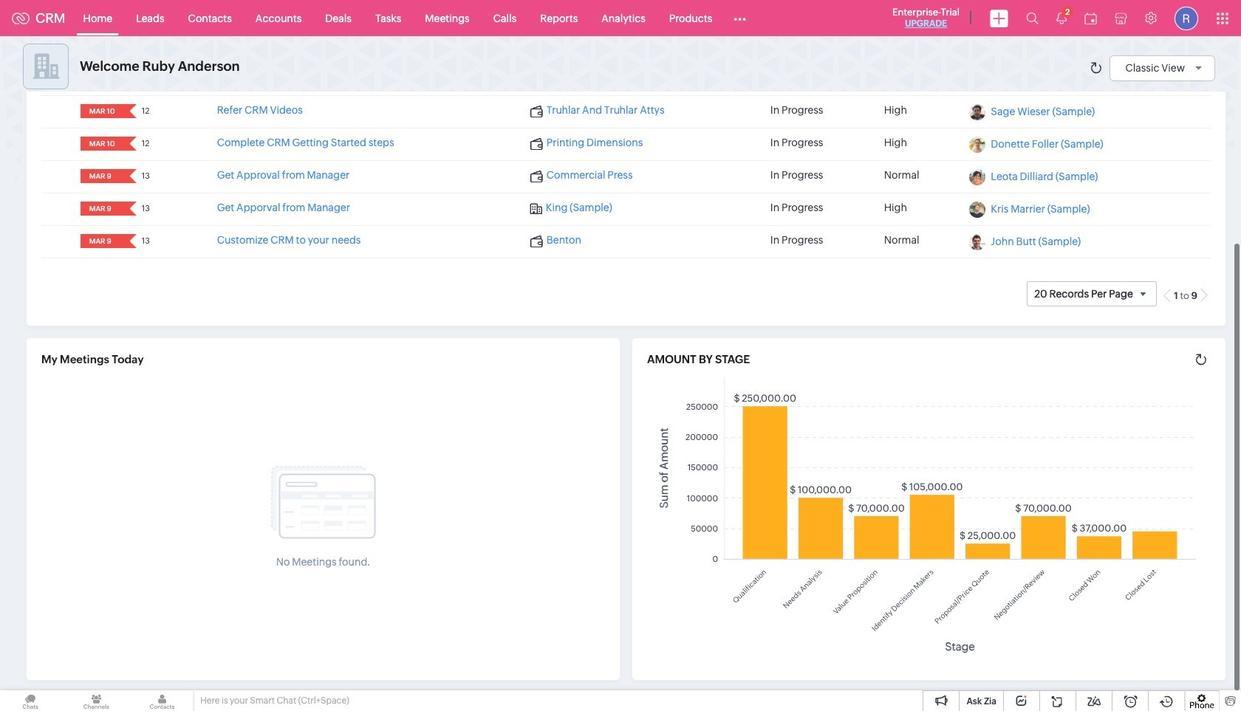 Task type: vqa. For each thing, say whether or not it's contained in the screenshot.
Deals link on the left
no



Task type: describe. For each thing, give the bounding box(es) containing it.
Other Modules field
[[724, 6, 756, 30]]

chats image
[[0, 691, 61, 712]]

search element
[[1018, 0, 1048, 36]]

logo image
[[12, 12, 30, 24]]

profile image
[[1175, 6, 1199, 30]]

channels image
[[66, 691, 127, 712]]

search image
[[1027, 12, 1039, 24]]

create menu element
[[981, 0, 1018, 36]]

signals element
[[1048, 0, 1076, 36]]



Task type: locate. For each thing, give the bounding box(es) containing it.
None field
[[85, 104, 120, 118], [85, 137, 120, 151], [85, 169, 120, 183], [85, 202, 120, 216], [85, 234, 120, 248], [85, 104, 120, 118], [85, 137, 120, 151], [85, 169, 120, 183], [85, 202, 120, 216], [85, 234, 120, 248]]

contacts image
[[132, 691, 193, 712]]

calendar image
[[1085, 12, 1097, 24]]

profile element
[[1166, 0, 1208, 36]]

create menu image
[[990, 9, 1009, 27]]



